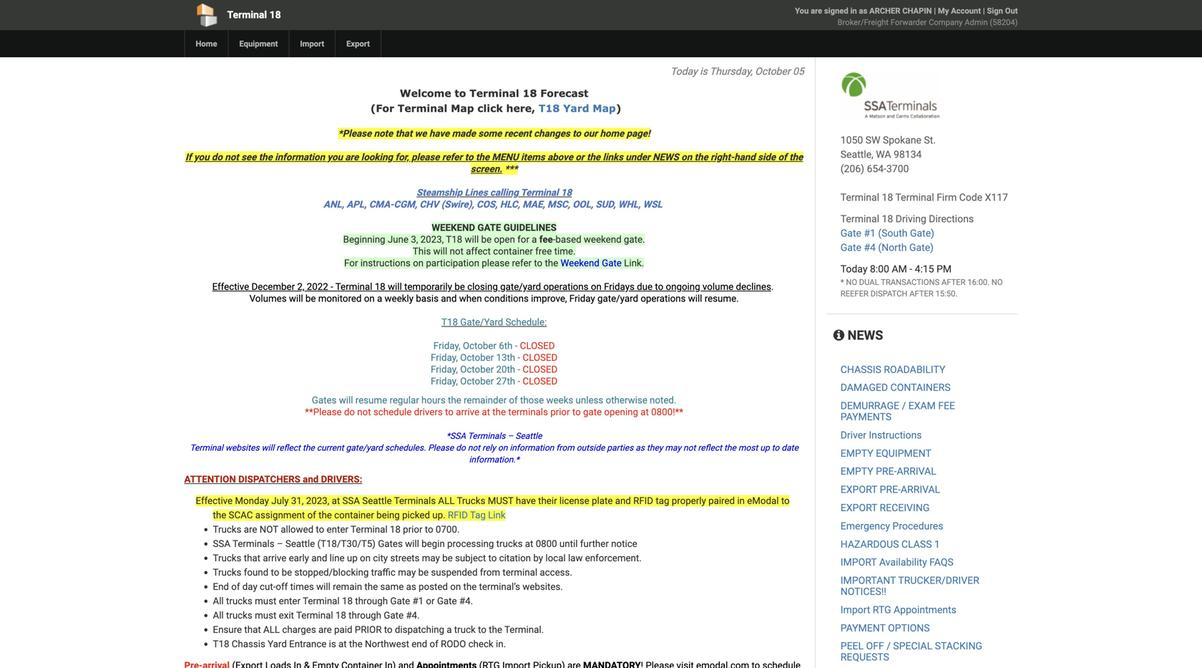 Task type: describe. For each thing, give the bounding box(es) containing it.
0 horizontal spatial import
[[300, 39, 324, 48]]

1 vertical spatial operations
[[641, 293, 686, 304]]

above
[[548, 151, 574, 163]]

company
[[929, 18, 963, 27]]

on up friday
[[591, 281, 602, 293]]

1 vertical spatial do
[[344, 406, 355, 418]]

18 up equipment
[[270, 9, 281, 21]]

the up "(t18/t30/t5)"
[[319, 509, 332, 521]]

picked
[[402, 509, 430, 521]]

0 vertical spatial gate/yard
[[501, 281, 541, 293]]

terminal's
[[479, 581, 521, 593]]

1 horizontal spatial arrive
[[456, 406, 480, 418]]

as inside *ssa terminals – seattle terminal websites will reflect the current gate/yard schedules. please do not rely on information from outside parties as they may not reflect the most up to date information.*
[[636, 443, 645, 453]]

and inside effective december 2, 2022 - terminal 18 will temporarily be closing gate/yard operations on fridays due to ongoing volume declines . volumes will be monitored on a weekly basis and when conditions improve, friday gate/yard operations will resume.
[[441, 293, 457, 304]]

equipment link
[[228, 30, 289, 57]]

the left scac
[[213, 509, 226, 521]]

**please do not schedule drivers to arrive at the terminals prior to gate opening at 0800!**
[[305, 406, 684, 418]]

steamship
[[417, 187, 463, 198]]

at up by at the left of page
[[525, 538, 534, 550]]

not
[[260, 524, 278, 535]]

all inside effective monday july 31, 2023, at ssa seattle terminals all trucks must have their license plate and rfid tag properly paired in emodal to the scac assignment of the container being picked up.
[[438, 495, 455, 507]]

participation
[[426, 257, 480, 269]]

gate/yard
[[461, 316, 504, 328]]

0 vertical spatial pre-
[[877, 466, 897, 477]]

0800!**
[[652, 406, 684, 418]]

to inside effective december 2, 2022 - terminal 18 will temporarily be closing gate/yard operations on fridays due to ongoing volume declines . volumes will be monitored on a weekly basis and when conditions improve, friday gate/yard operations will resume.
[[655, 281, 664, 293]]

terminal inside terminal 18 driving directions gate #1 (south gate) gate #4 (north gate)
[[841, 213, 880, 225]]

2 empty from the top
[[841, 466, 874, 477]]

t18 yard map link
[[539, 102, 616, 115]]

- right 13th
[[518, 352, 521, 363]]

october left 13th
[[461, 352, 494, 363]]

18 down 3700
[[882, 192, 894, 203]]

t18 left gate/yard in the left top of the page
[[442, 316, 458, 328]]

the up screen.
[[476, 151, 490, 163]]

#1 inside terminal 18 driving directions gate #1 (south gate) gate #4 (north gate)
[[865, 227, 876, 239]]

18 down being
[[390, 524, 401, 535]]

(swire),
[[441, 199, 475, 210]]

not inside the if you do not see the information you are looking for, please refer to the menu items above or the links under news on the right-hand side of the screen.
[[225, 151, 239, 163]]

1 empty from the top
[[841, 447, 874, 459]]

ssa inside effective monday july 31, 2023, at ssa seattle terminals all trucks must have their license plate and rfid tag properly paired in emodal to the scac assignment of the container being picked up.
[[343, 495, 360, 507]]

2023, inside effective monday july 31, 2023, at ssa seattle terminals all trucks must have their license plate and rfid tag properly paired in emodal to the scac assignment of the container being picked up.
[[306, 495, 330, 507]]

affect
[[466, 246, 491, 257]]

or inside the if you do not see the information you are looking for, please refer to the menu items above or the links under news on the right-hand side of the screen.
[[576, 151, 585, 163]]

terminal 18
[[227, 9, 281, 21]]

apl,
[[347, 199, 367, 210]]

18 inside terminal 18 driving directions gate #1 (south gate) gate #4 (north gate)
[[882, 213, 894, 225]]

gate
[[478, 222, 502, 233]]

effective for effective december 2, 2022 - terminal 18 will temporarily be closing gate/yard operations on fridays due to ongoing volume declines . volumes will be monitored on a weekly basis and when conditions improve, friday gate/yard operations will resume.
[[212, 281, 249, 293]]

gates inside trucks are not allowed to enter terminal 18 prior to 0700. ssa terminals – seattle (t18/t30/t5) gates will begin processing trucks at 0800 until further notice trucks that arrive early and line up on city streets may be subject to citation by local law enforcement. trucks found to be stopped/blocking traffic may be suspended from terminal access. end of day cut-off times will remain the same as posted on the terminal's websites. all trucks must enter terminal 18 through gate #1 or gate #4. all trucks must exit terminal 18 through gate #4. ensure that all charges are paid prior to dispatching a truck to the terminal. t18 chassis yard entrance is at the northwest end of rodo check in.
[[378, 538, 403, 550]]

- right 20th
[[518, 364, 521, 375]]

1 vertical spatial may
[[422, 552, 440, 564]]

1 vertical spatial refer
[[512, 257, 532, 269]]

schedule:
[[506, 316, 547, 328]]

(south
[[879, 227, 908, 239]]

(for
[[371, 102, 395, 114]]

0 vertical spatial through
[[355, 595, 388, 607]]

.
[[772, 281, 774, 293]]

1 no from the left
[[847, 277, 858, 287]]

payment
[[841, 622, 886, 634]]

effective december 2, 2022 - terminal 18 will temporarily be closing gate/yard operations on fridays due to ongoing volume declines . volumes will be monitored on a weekly basis and when conditions improve, friday gate/yard operations will resume.
[[212, 281, 777, 304]]

0 vertical spatial /
[[903, 400, 907, 412]]

2 vertical spatial that
[[244, 624, 261, 635]]

the down free
[[545, 257, 559, 269]]

on inside *ssa terminals – seattle terminal websites will reflect the current gate/yard schedules. please do not rely on information from outside parties as they may not reflect the most up to date information.*
[[498, 443, 508, 453]]

home
[[196, 39, 217, 48]]

prior inside trucks are not allowed to enter terminal 18 prior to 0700. ssa terminals – seattle (t18/t30/t5) gates will begin processing trucks at 0800 until further notice trucks that arrive early and line up on city streets may be subject to citation by local law enforcement. trucks found to be stopped/blocking traffic may be suspended from terminal access. end of day cut-off times will remain the same as posted on the terminal's websites. all trucks must enter terminal 18 through gate #1 or gate #4. all trucks must exit terminal 18 through gate #4. ensure that all charges are paid prior to dispatching a truck to the terminal. t18 chassis yard entrance is at the northwest end of rodo check in.
[[403, 524, 423, 535]]

friday
[[570, 293, 596, 304]]

refer inside the if you do not see the information you are looking for, please refer to the menu items above or the links under news on the right-hand side of the screen.
[[442, 151, 463, 163]]

a inside trucks are not allowed to enter terminal 18 prior to 0700. ssa terminals – seattle (t18/t30/t5) gates will begin processing trucks at 0800 until further notice trucks that arrive early and line up on city streets may be subject to citation by local law enforcement. trucks found to be stopped/blocking traffic may be suspended from terminal access. end of day cut-off times will remain the same as posted on the terminal's websites. all trucks must enter terminal 18 through gate #1 or gate #4. all trucks must exit terminal 18 through gate #4. ensure that all charges are paid prior to dispatching a truck to the terminal. t18 chassis yard entrance is at the northwest end of rodo check in.
[[447, 624, 452, 635]]

current
[[317, 443, 344, 453]]

will up participation
[[434, 246, 448, 257]]

streets
[[391, 552, 420, 564]]

not left rely on the left of the page
[[468, 443, 481, 453]]

the down 'suspended'
[[464, 581, 477, 593]]

or inside trucks are not allowed to enter terminal 18 prior to 0700. ssa terminals – seattle (t18/t30/t5) gates will begin processing trucks at 0800 until further notice trucks that arrive early and line up on city streets may be subject to citation by local law enforcement. trucks found to be stopped/blocking traffic may be suspended from terminal access. end of day cut-off times will remain the same as posted on the terminal's websites. all trucks must enter terminal 18 through gate #1 or gate #4. all trucks must exit terminal 18 through gate #4. ensure that all charges are paid prior to dispatching a truck to the terminal. t18 chassis yard entrance is at the northwest end of rodo check in.
[[426, 595, 435, 607]]

volume
[[703, 281, 734, 293]]

stopped/blocking
[[295, 567, 369, 578]]

will down 2,
[[289, 293, 303, 304]]

are down scac
[[244, 524, 257, 535]]

will up affect
[[465, 234, 479, 245]]

- inside weekend gate guidelines beginning june 3, 2023, t18 will be open for a fee -based weekend gate. this will not affect container free time.
[[553, 234, 556, 245]]

receiving
[[880, 502, 930, 514]]

are left paid
[[319, 624, 332, 635]]

terminal up "equipment" 'link'
[[227, 9, 267, 21]]

will up streets
[[405, 538, 419, 550]]

the left right-
[[695, 151, 709, 163]]

1 reflect from the left
[[277, 443, 301, 453]]

notice
[[612, 538, 638, 550]]

and up '31,'
[[303, 474, 319, 485]]

at down otherwise
[[641, 406, 649, 418]]

if
[[185, 151, 192, 163]]

1050
[[841, 134, 864, 146]]

have inside effective monday july 31, 2023, at ssa seattle terminals all trucks must have their license plate and rfid tag properly paired in emodal to the scac assignment of the container being picked up.
[[516, 495, 536, 507]]

as inside the you are signed in as archer chapin | my account | sign out broker/freight forwarder company admin (58204)
[[860, 6, 868, 15]]

hlc,
[[500, 199, 520, 210]]

be up off
[[282, 567, 292, 578]]

by
[[534, 552, 544, 564]]

from inside trucks are not allowed to enter terminal 18 prior to 0700. ssa terminals – seattle (t18/t30/t5) gates will begin processing trucks at 0800 until further notice trucks that arrive early and line up on city streets may be subject to citation by local law enforcement. trucks found to be stopped/blocking traffic may be suspended from terminal access. end of day cut-off times will remain the same as posted on the terminal's websites. all trucks must enter terminal 18 through gate #1 or gate #4. all trucks must exit terminal 18 through gate #4. ensure that all charges are paid prior to dispatching a truck to the terminal. t18 chassis yard entrance is at the northwest end of rodo check in.
[[480, 567, 501, 578]]

3700
[[887, 163, 910, 175]]

seattle inside effective monday july 31, 2023, at ssa seattle terminals all trucks must have their license plate and rfid tag properly paired in emodal to the scac assignment of the container being picked up.
[[363, 495, 392, 507]]

terminal down times
[[303, 595, 340, 607]]

processing
[[448, 538, 494, 550]]

found
[[244, 567, 269, 578]]

at inside effective monday july 31, 2023, at ssa seattle terminals all trucks must have their license plate and rfid tag properly paired in emodal to the scac assignment of the container being picked up.
[[332, 495, 340, 507]]

1 vertical spatial /
[[887, 640, 891, 652]]

the down traffic
[[365, 581, 378, 593]]

be up the posted
[[419, 567, 429, 578]]

for,
[[396, 151, 409, 163]]

in inside the you are signed in as archer chapin | my account | sign out broker/freight forwarder company admin (58204)
[[851, 6, 858, 15]]

- inside today                                                                                                                                                                                                                                                                                                                                                                                                                                                                                                                                                                                                                                                                                                           8:00 am - 4:15 pm * no dual transactions after 16:00.  no reefer dispatch after 15:50.
[[910, 263, 913, 275]]

terminal down (206)
[[841, 192, 880, 203]]

2 must from the top
[[255, 610, 277, 621]]

information inside the if you do not see the information you are looking for, please refer to the menu items above or the links under news on the right-hand side of the screen.
[[275, 151, 325, 163]]

under
[[626, 151, 651, 163]]

be up when
[[455, 281, 465, 293]]

and inside effective monday july 31, 2023, at ssa seattle terminals all trucks must have their license plate and rfid tag properly paired in emodal to the scac assignment of the container being picked up.
[[616, 495, 631, 507]]

terminals inside trucks are not allowed to enter terminal 18 prior to 0700. ssa terminals – seattle (t18/t30/t5) gates will begin processing trucks at 0800 until further notice trucks that arrive early and line up on city streets may be subject to citation by local law enforcement. trucks found to be stopped/blocking traffic may be suspended from terminal access. end of day cut-off times will remain the same as posted on the terminal's websites. all trucks must enter terminal 18 through gate #1 or gate #4. all trucks must exit terminal 18 through gate #4. ensure that all charges are paid prior to dispatching a truck to the terminal. t18 chassis yard entrance is at the northwest end of rodo check in.
[[233, 538, 275, 550]]

damaged containers link
[[841, 382, 951, 394]]

the left the 'links'
[[587, 151, 601, 163]]

0 vertical spatial trucks
[[497, 538, 523, 550]]

will up weekly
[[388, 281, 402, 293]]

to right welcome
[[455, 87, 466, 99]]

the up in.
[[489, 624, 503, 635]]

1 vertical spatial through
[[349, 610, 382, 621]]

important trucker/driver notices!! link
[[841, 575, 980, 598]]

18 inside effective december 2, 2022 - terminal 18 will temporarily be closing gate/yard operations on fridays due to ongoing volume declines . volumes will be monitored on a weekly basis and when conditions improve, friday gate/yard operations will resume.
[[375, 281, 386, 293]]

0 horizontal spatial #4.
[[406, 610, 420, 621]]

of left those
[[509, 395, 518, 406]]

we
[[415, 128, 427, 139]]

the down prior
[[349, 638, 363, 650]]

traffic
[[371, 567, 396, 578]]

1 export from the top
[[841, 484, 878, 496]]

driver instructions link
[[841, 429, 923, 441]]

for
[[344, 257, 358, 269]]

side
[[758, 151, 776, 163]]

on right monitored
[[364, 293, 375, 304]]

import link
[[289, 30, 335, 57]]

0800
[[536, 538, 558, 550]]

weeks
[[547, 395, 574, 406]]

until
[[560, 538, 578, 550]]

october up remainder at the left bottom of page
[[461, 376, 494, 387]]

dispatchers
[[238, 474, 301, 485]]

info circle image
[[834, 329, 845, 342]]

to inside effective monday july 31, 2023, at ssa seattle terminals all trucks must have their license plate and rfid tag properly paired in emodal to the scac assignment of the container being picked up.
[[782, 495, 790, 507]]

weekend
[[432, 222, 476, 233]]

links
[[603, 151, 624, 163]]

trucker/driver
[[899, 575, 980, 587]]

tag
[[656, 495, 670, 507]]

at down paid
[[339, 638, 347, 650]]

otherwise
[[606, 395, 648, 406]]

1 vertical spatial pre-
[[880, 484, 901, 496]]

terminal up driving on the top right of page
[[896, 192, 935, 203]]

of right end
[[430, 638, 439, 650]]

18 up here,
[[523, 87, 537, 99]]

to up check
[[478, 624, 487, 635]]

october down gate/yard in the left top of the page
[[463, 340, 497, 352]]

0 vertical spatial after
[[942, 277, 966, 287]]

1 horizontal spatial #4.
[[460, 595, 473, 607]]

chassis
[[841, 364, 882, 375]]

msc,
[[548, 199, 571, 210]]

2 | from the left
[[984, 6, 986, 15]]

driving
[[896, 213, 927, 225]]

1 horizontal spatial please
[[482, 257, 510, 269]]

terminal inside *ssa terminals – seattle terminal websites will reflect the current gate/yard schedules. please do not rely on information from outside parties as they may not reflect the most up to date information.*
[[190, 443, 223, 453]]

items
[[521, 151, 545, 163]]

ensure
[[213, 624, 242, 635]]

october left 20th
[[461, 364, 494, 375]]

to down free
[[534, 257, 543, 269]]

(206)
[[841, 163, 865, 175]]

must
[[488, 495, 514, 507]]

1 all from the top
[[213, 595, 224, 607]]

0 horizontal spatial operations
[[544, 281, 589, 293]]

not down 'resume'
[[358, 406, 371, 418]]

in inside effective monday july 31, 2023, at ssa seattle terminals all trucks must have their license plate and rfid tag properly paired in emodal to the scac assignment of the container being picked up.
[[738, 495, 745, 507]]

1 vertical spatial that
[[244, 552, 261, 564]]

chv
[[420, 199, 439, 210]]

plate
[[592, 495, 613, 507]]

rfid inside effective monday july 31, 2023, at ssa seattle terminals all trucks must have their license plate and rfid tag properly paired in emodal to the scac assignment of the container being picked up.
[[634, 495, 654, 507]]

to right subject
[[489, 552, 497, 564]]

the down "gates will resume regular hours the remainder of those weeks unless otherwise noted."
[[493, 406, 506, 418]]

*
[[841, 277, 845, 287]]

the left most
[[725, 443, 737, 453]]

effective for effective monday july 31, 2023, at ssa seattle terminals all trucks must have their license plate and rfid tag properly paired in emodal to the scac assignment of the container being picked up.
[[196, 495, 233, 507]]

information.*
[[469, 455, 520, 465]]

#1 inside trucks are not allowed to enter terminal 18 prior to 0700. ssa terminals – seattle (t18/t30/t5) gates will begin processing trucks at 0800 until further notice trucks that arrive early and line up on city streets may be subject to citation by local law enforcement. trucks found to be stopped/blocking traffic may be suspended from terminal access. end of day cut-off times will remain the same as posted on the terminal's websites. all trucks must enter terminal 18 through gate #1 or gate #4. all trucks must exit terminal 18 through gate #4. ensure that all charges are paid prior to dispatching a truck to the terminal. t18 chassis yard entrance is at the northwest end of rodo check in.
[[413, 595, 424, 607]]

equipment
[[877, 447, 932, 459]]

early
[[289, 552, 309, 564]]

2 you from the left
[[327, 151, 343, 163]]

are inside the you are signed in as archer chapin | my account | sign out broker/freight forwarder company admin (58204)
[[811, 6, 823, 15]]

as inside trucks are not allowed to enter terminal 18 prior to 0700. ssa terminals – seattle (t18/t30/t5) gates will begin processing trucks at 0800 until further notice trucks that arrive early and line up on city streets may be subject to citation by local law enforcement. trucks found to be stopped/blocking traffic may be suspended from terminal access. end of day cut-off times will remain the same as posted on the terminal's websites. all trucks must enter terminal 18 through gate #1 or gate #4. all trucks must exit terminal 18 through gate #4. ensure that all charges are paid prior to dispatching a truck to the terminal. t18 chassis yard entrance is at the northwest end of rodo check in.
[[406, 581, 417, 593]]

day
[[243, 581, 258, 593]]

will down ongoing
[[689, 293, 703, 304]]

october left 05
[[756, 66, 791, 77]]

on left city
[[360, 552, 371, 564]]

cos,
[[477, 199, 498, 210]]

yard inside trucks are not allowed to enter terminal 18 prior to 0700. ssa terminals – seattle (t18/t30/t5) gates will begin processing trucks at 0800 until further notice trucks that arrive early and line up on city streets may be subject to citation by local law enforcement. trucks found to be stopped/blocking traffic may be suspended from terminal access. end of day cut-off times will remain the same as posted on the terminal's websites. all trucks must enter terminal 18 through gate #1 or gate #4. all trucks must exit terminal 18 through gate #4. ensure that all charges are paid prior to dispatching a truck to the terminal. t18 chassis yard entrance is at the northwest end of rodo check in.
[[268, 638, 287, 650]]

seattle inside trucks are not allowed to enter terminal 18 prior to 0700. ssa terminals – seattle (t18/t30/t5) gates will begin processing trucks at 0800 until further notice trucks that arrive early and line up on city streets may be subject to citation by local law enforcement. trucks found to be stopped/blocking traffic may be suspended from terminal access. end of day cut-off times will remain the same as posted on the terminal's websites. all trucks must enter terminal 18 through gate #1 or gate #4. all trucks must exit terminal 18 through gate #4. ensure that all charges are paid prior to dispatching a truck to the terminal. t18 chassis yard entrance is at the northwest end of rodo check in.
[[286, 538, 315, 550]]

hours
[[422, 395, 446, 406]]

to up northwest
[[384, 624, 393, 635]]

to left gate
[[573, 406, 581, 418]]

t18 inside trucks are not allowed to enter terminal 18 prior to 0700. ssa terminals – seattle (t18/t30/t5) gates will begin processing trucks at 0800 until further notice trucks that arrive early and line up on city streets may be subject to citation by local law enforcement. trucks found to be stopped/blocking traffic may be suspended from terminal access. end of day cut-off times will remain the same as posted on the terminal's websites. all trucks must enter terminal 18 through gate #1 or gate #4. all trucks must exit terminal 18 through gate #4. ensure that all charges are paid prior to dispatching a truck to the terminal. t18 chassis yard entrance is at the northwest end of rodo check in.
[[213, 638, 229, 650]]

0 vertical spatial arrival
[[897, 466, 937, 477]]

- right 6th
[[515, 340, 518, 352]]

notices!!
[[841, 586, 887, 598]]

resume.
[[705, 293, 739, 304]]

the right see
[[259, 151, 273, 163]]

1 vertical spatial gate)
[[910, 242, 934, 253]]

am
[[892, 263, 908, 275]]

is inside trucks are not allowed to enter terminal 18 prior to 0700. ssa terminals – seattle (t18/t30/t5) gates will begin processing trucks at 0800 until further notice trucks that arrive early and line up on city streets may be subject to citation by local law enforcement. trucks found to be stopped/blocking traffic may be suspended from terminal access. end of day cut-off times will remain the same as posted on the terminal's websites. all trucks must enter terminal 18 through gate #1 or gate #4. all trucks must exit terminal 18 through gate #4. ensure that all charges are paid prior to dispatching a truck to the terminal. t18 chassis yard entrance is at the northwest end of rodo check in.
[[329, 638, 336, 650]]

arrive inside trucks are not allowed to enter terminal 18 prior to 0700. ssa terminals – seattle (t18/t30/t5) gates will begin processing trucks at 0800 until further notice trucks that arrive early and line up on city streets may be subject to citation by local law enforcement. trucks found to be stopped/blocking traffic may be suspended from terminal access. end of day cut-off times will remain the same as posted on the terminal's websites. all trucks must enter terminal 18 through gate #1 or gate #4. all trucks must exit terminal 18 through gate #4. ensure that all charges are paid prior to dispatching a truck to the terminal. t18 chassis yard entrance is at the northwest end of rodo check in.
[[263, 552, 287, 564]]

from inside *ssa terminals – seattle terminal websites will reflect the current gate/yard schedules. please do not rely on information from outside parties as they may not reflect the most up to date information.*
[[557, 443, 575, 453]]

looking
[[361, 151, 393, 163]]

empty equipment link
[[841, 447, 932, 459]]

to left 'our' in the top of the page
[[573, 128, 581, 139]]

today is thursday, october 05
[[671, 66, 805, 77]]

availability
[[880, 556, 928, 568]]

weekend
[[561, 257, 600, 269]]

instructions
[[870, 429, 923, 441]]

chapin
[[903, 6, 933, 15]]

to down hours
[[445, 406, 454, 418]]

containers
[[891, 382, 951, 394]]

will inside *ssa terminals – seattle terminal websites will reflect the current gate/yard schedules. please do not rely on information from outside parties as they may not reflect the most up to date information.*
[[262, 443, 274, 453]]

be up 'suspended'
[[443, 552, 453, 564]]

terminal down being
[[351, 524, 388, 535]]

1 horizontal spatial is
[[700, 66, 708, 77]]

2 vertical spatial trucks
[[226, 610, 253, 621]]

)
[[616, 102, 622, 114]]

to right allowed on the bottom of the page
[[316, 524, 325, 535]]

may inside *ssa terminals – seattle terminal websites will reflect the current gate/yard schedules. please do not rely on information from outside parties as they may not reflect the most up to date information.*
[[665, 443, 682, 453]]

please inside the if you do not see the information you are looking for, please refer to the menu items above or the links under news on the right-hand side of the screen.
[[412, 151, 440, 163]]

1 vertical spatial after
[[910, 289, 934, 298]]

terminal
[[503, 567, 538, 578]]

of left day
[[231, 581, 240, 593]]

on down 'suspended'
[[451, 581, 461, 593]]

entrance
[[289, 638, 327, 650]]

terminal inside steamship lines calling terminal 18 anl, apl, cma-cgm, chv (swire), cos, hlc, mae, msc, ool, sud, whl, wsl
[[521, 187, 559, 198]]

2 map from the left
[[593, 102, 616, 114]]

1 map from the left
[[451, 102, 474, 114]]

will left 'resume'
[[339, 395, 353, 406]]

1 horizontal spatial enter
[[327, 524, 349, 535]]

equipment
[[240, 39, 278, 48]]



Task type: locate. For each thing, give the bounding box(es) containing it.
of inside the if you do not see the information you are looking for, please refer to the menu items above or the links under news on the right-hand side of the screen.
[[779, 151, 787, 163]]

2 horizontal spatial gate/yard
[[598, 293, 639, 304]]

enter up exit
[[279, 595, 301, 607]]

1 vertical spatial have
[[516, 495, 536, 507]]

terminal 18 driving directions gate #1 (south gate) gate #4 (north gate)
[[841, 213, 975, 253]]

0 vertical spatial empty
[[841, 447, 874, 459]]

2 export from the top
[[841, 502, 878, 514]]

terminals
[[509, 406, 548, 418]]

1 horizontal spatial operations
[[641, 293, 686, 304]]

be inside weekend gate guidelines beginning june 3, 2023, t18 will be open for a fee -based weekend gate. this will not affect container free time.
[[482, 234, 492, 245]]

- right 27th at the left bottom
[[518, 376, 521, 387]]

closing
[[468, 281, 498, 293]]

emodal
[[748, 495, 779, 507]]

gates
[[312, 395, 337, 406], [378, 538, 403, 550]]

0 vertical spatial –
[[508, 431, 514, 441]]

1 vertical spatial empty
[[841, 466, 874, 477]]

#4. up truck
[[460, 595, 473, 607]]

pm
[[937, 263, 952, 275]]

1 horizontal spatial #1
[[865, 227, 876, 239]]

tag
[[470, 509, 486, 521]]

terminal inside effective december 2, 2022 - terminal 18 will temporarily be closing gate/yard operations on fridays due to ongoing volume declines . volumes will be monitored on a weekly basis and when conditions improve, friday gate/yard operations will resume.
[[336, 281, 373, 293]]

to inside the if you do not see the information you are looking for, please refer to the menu items above or the links under news on the right-hand side of the screen.
[[465, 151, 474, 163]]

rfid tag link link
[[448, 509, 506, 521]]

import inside chassis roadability damaged containers demurrage / exam fee payments driver instructions empty equipment empty pre-arrival export pre-arrival export receiving emergency procedures hazardous class 1 import availability faqs important trucker/driver notices!! import rtg appointments payment options peel off / special stacking requests
[[841, 604, 871, 616]]

a left weekly
[[377, 293, 383, 304]]

attention dispatchers and drivers:
[[184, 474, 363, 485]]

0 vertical spatial have
[[430, 128, 450, 139]]

sw
[[866, 134, 881, 146]]

may down begin
[[422, 552, 440, 564]]

0 horizontal spatial 2023,
[[306, 495, 330, 507]]

1 vertical spatial 2023,
[[306, 495, 330, 507]]

citation
[[500, 552, 531, 564]]

effective inside effective december 2, 2022 - terminal 18 will temporarily be closing gate/yard operations on fridays due to ongoing volume declines . volumes will be monitored on a weekly basis and when conditions improve, friday gate/yard operations will resume.
[[212, 281, 249, 293]]

0 horizontal spatial today
[[671, 66, 698, 77]]

- inside effective december 2, 2022 - terminal 18 will temporarily be closing gate/yard operations on fridays due to ongoing volume declines . volumes will be monitored on a weekly basis and when conditions improve, friday gate/yard operations will resume.
[[331, 281, 333, 293]]

terminal down welcome
[[398, 102, 448, 114]]

05
[[793, 66, 805, 77]]

0 vertical spatial 2023,
[[421, 234, 444, 245]]

1 horizontal spatial terminals
[[394, 495, 436, 507]]

schedules.
[[385, 443, 426, 453]]

1 horizontal spatial –
[[508, 431, 514, 441]]

to inside *ssa terminals – seattle terminal websites will reflect the current gate/yard schedules. please do not rely on information from outside parties as they may not reflect the most up to date information.*
[[772, 443, 780, 453]]

0 vertical spatial is
[[700, 66, 708, 77]]

please right for, at top left
[[412, 151, 440, 163]]

as right same
[[406, 581, 417, 593]]

will down 'stopped/blocking' at the left bottom of page
[[317, 581, 331, 593]]

0 vertical spatial gates
[[312, 395, 337, 406]]

/
[[903, 400, 907, 412], [887, 640, 891, 652]]

0 horizontal spatial may
[[398, 567, 416, 578]]

0 vertical spatial operations
[[544, 281, 589, 293]]

mae,
[[523, 199, 545, 210]]

0 vertical spatial may
[[665, 443, 682, 453]]

- up time.
[[553, 234, 556, 245]]

0 vertical spatial rfid
[[634, 495, 654, 507]]

container inside weekend gate guidelines beginning june 3, 2023, t18 will be open for a fee -based weekend gate. this will not affect container free time.
[[493, 246, 533, 257]]

is left thursday,
[[700, 66, 708, 77]]

page!
[[627, 128, 651, 139]]

up right most
[[761, 443, 770, 453]]

today inside today                                                                                                                                                                                                                                                                                                                                                                                                                                                                                                                                                                                                                                                                                                           8:00 am - 4:15 pm * no dual transactions after 16:00.  no reefer dispatch after 15:50.
[[841, 263, 868, 275]]

0 horizontal spatial seattle
[[286, 538, 315, 550]]

refer down made
[[442, 151, 463, 163]]

1 vertical spatial container
[[335, 509, 374, 521]]

0 horizontal spatial in
[[738, 495, 745, 507]]

chassis roadability link
[[841, 364, 946, 375]]

dispatch
[[871, 289, 908, 298]]

2 reflect from the left
[[698, 443, 723, 453]]

| left sign
[[984, 6, 986, 15]]

today                                                                                                                                                                                                                                                                                                                                                                                                                                                                                                                                                                                                                                                                                                           8:00 am - 4:15 pm * no dual transactions after 16:00.  no reefer dispatch after 15:50.
[[841, 263, 1004, 298]]

fridays
[[604, 281, 635, 293]]

today for today                                                                                                                                                                                                                                                                                                                                                                                                                                                                                                                                                                                                                                                                                                           8:00 am - 4:15 pm * no dual transactions after 16:00.  no reefer dispatch after 15:50.
[[841, 263, 868, 275]]

code
[[960, 192, 983, 203]]

up inside *ssa terminals – seattle terminal websites will reflect the current gate/yard schedules. please do not rely on information from outside parties as they may not reflect the most up to date information.*
[[761, 443, 770, 453]]

2 all from the top
[[213, 610, 224, 621]]

terminal up #4
[[841, 213, 880, 225]]

information right see
[[275, 151, 325, 163]]

16:00.
[[968, 277, 990, 287]]

july
[[272, 495, 289, 507]]

up right line
[[347, 552, 358, 564]]

#1 up #4
[[865, 227, 876, 239]]

2023, right '31,'
[[306, 495, 330, 507]]

0 horizontal spatial arrive
[[263, 552, 287, 564]]

exit
[[279, 610, 294, 621]]

faqs
[[930, 556, 954, 568]]

that up the found
[[244, 552, 261, 564]]

1 horizontal spatial container
[[493, 246, 533, 257]]

1 horizontal spatial /
[[903, 400, 907, 412]]

effective
[[212, 281, 249, 293], [196, 495, 233, 507]]

paid
[[334, 624, 353, 635]]

2 horizontal spatial as
[[860, 6, 868, 15]]

prior down picked
[[403, 524, 423, 535]]

effective inside effective monday july 31, 2023, at ssa seattle terminals all trucks must have their license plate and rfid tag properly paired in emodal to the scac assignment of the container being picked up.
[[196, 495, 233, 507]]

t18 down forecast
[[539, 102, 560, 114]]

to up begin
[[425, 524, 434, 535]]

#4
[[865, 242, 876, 253]]

*please note that we have made some recent changes to our home page!
[[338, 128, 651, 139]]

trucks up the ensure
[[226, 610, 253, 621]]

0 vertical spatial yard
[[564, 102, 590, 114]]

import up payment
[[841, 604, 871, 616]]

2 vertical spatial seattle
[[286, 538, 315, 550]]

gate/yard up conditions
[[501, 281, 541, 293]]

dispatching
[[395, 624, 445, 635]]

all down exit
[[264, 624, 280, 635]]

1 horizontal spatial today
[[841, 263, 868, 275]]

0 horizontal spatial all
[[264, 624, 280, 635]]

1 vertical spatial gate/yard
[[598, 293, 639, 304]]

0 vertical spatial arrive
[[456, 406, 480, 418]]

1 vertical spatial all
[[213, 610, 224, 621]]

not
[[225, 151, 239, 163], [450, 246, 464, 257], [358, 406, 371, 418], [468, 443, 481, 453], [684, 443, 696, 453]]

1 vertical spatial today
[[841, 263, 868, 275]]

0 horizontal spatial container
[[335, 509, 374, 521]]

0 vertical spatial information
[[275, 151, 325, 163]]

1 vertical spatial trucks
[[226, 595, 253, 607]]

open
[[494, 234, 515, 245]]

trucks up the citation
[[497, 538, 523, 550]]

4:15
[[915, 263, 935, 275]]

terminal
[[227, 9, 267, 21], [470, 87, 520, 99], [398, 102, 448, 114], [521, 187, 559, 198], [841, 192, 880, 203], [896, 192, 935, 203], [841, 213, 880, 225], [336, 281, 373, 293], [190, 443, 223, 453], [351, 524, 388, 535], [303, 595, 340, 607], [296, 610, 333, 621]]

1 vertical spatial information
[[510, 443, 554, 453]]

of inside effective monday july 31, 2023, at ssa seattle terminals all trucks must have their license plate and rfid tag properly paired in emodal to the scac assignment of the container being picked up.
[[308, 509, 316, 521]]

0 horizontal spatial #1
[[413, 595, 424, 607]]

2023, inside weekend gate guidelines beginning june 3, 2023, t18 will be open for a fee -based weekend gate. this will not affect container free time.
[[421, 234, 444, 245]]

seattle inside *ssa terminals – seattle terminal websites will reflect the current gate/yard schedules. please do not rely on information from outside parties as they may not reflect the most up to date information.*
[[516, 431, 542, 441]]

through
[[355, 595, 388, 607], [349, 610, 382, 621]]

1 horizontal spatial have
[[516, 495, 536, 507]]

note
[[374, 128, 393, 139]]

instructions
[[361, 257, 411, 269]]

2 horizontal spatial a
[[532, 234, 537, 245]]

1 horizontal spatial ssa
[[343, 495, 360, 507]]

0 horizontal spatial reflect
[[277, 443, 301, 453]]

exam
[[909, 400, 936, 412]]

or right above
[[576, 151, 585, 163]]

rfid left tag
[[634, 495, 654, 507]]

terminal 18 image
[[841, 72, 941, 119]]

the right side
[[790, 151, 804, 163]]

out
[[1006, 6, 1019, 15]]

up inside trucks are not allowed to enter terminal 18 prior to 0700. ssa terminals – seattle (t18/t30/t5) gates will begin processing trucks at 0800 until further notice trucks that arrive early and line up on city streets may be subject to citation by local law enforcement. trucks found to be stopped/blocking traffic may be suspended from terminal access. end of day cut-off times will remain the same as posted on the terminal's websites. all trucks must enter terminal 18 through gate #1 or gate #4. all trucks must exit terminal 18 through gate #4. ensure that all charges are paid prior to dispatching a truck to the terminal. t18 chassis yard entrance is at the northwest end of rodo check in.
[[347, 552, 358, 564]]

0 vertical spatial prior
[[551, 406, 570, 418]]

in
[[851, 6, 858, 15], [738, 495, 745, 507]]

operations down due
[[641, 293, 686, 304]]

of up allowed on the bottom of the page
[[308, 509, 316, 521]]

seattle up early
[[286, 538, 315, 550]]

1 vertical spatial is
[[329, 638, 336, 650]]

– up information.*
[[508, 431, 514, 441]]

1 vertical spatial in
[[738, 495, 745, 507]]

thursday,
[[710, 66, 753, 77]]

1 vertical spatial as
[[636, 443, 645, 453]]

1 horizontal spatial prior
[[551, 406, 570, 418]]

export
[[841, 484, 878, 496], [841, 502, 878, 514]]

0 horizontal spatial refer
[[442, 151, 463, 163]]

hazardous class 1 link
[[841, 538, 941, 550]]

not inside weekend gate guidelines beginning june 3, 2023, t18 will be open for a fee -based weekend gate. this will not affect container free time.
[[450, 246, 464, 257]]

1 horizontal spatial no
[[992, 277, 1004, 287]]

1 horizontal spatial seattle
[[363, 495, 392, 507]]

container inside effective monday july 31, 2023, at ssa seattle terminals all trucks must have their license plate and rfid tag properly paired in emodal to the scac assignment of the container being picked up.
[[335, 509, 374, 521]]

from
[[557, 443, 575, 453], [480, 567, 501, 578]]

container down open
[[493, 246, 533, 257]]

2 vertical spatial gate/yard
[[346, 443, 383, 453]]

check
[[469, 638, 494, 650]]

cgm,
[[394, 199, 418, 210]]

further
[[581, 538, 609, 550]]

at down remainder at the left bottom of page
[[482, 406, 490, 418]]

directions
[[930, 213, 975, 225]]

of right side
[[779, 151, 787, 163]]

1 vertical spatial terminals
[[394, 495, 436, 507]]

on down this
[[413, 257, 424, 269]]

0 vertical spatial up
[[761, 443, 770, 453]]

those
[[521, 395, 544, 406]]

0 horizontal spatial have
[[430, 128, 450, 139]]

a inside weekend gate guidelines beginning june 3, 2023, t18 will be open for a fee -based weekend gate. this will not affect container free time.
[[532, 234, 537, 245]]

2 vertical spatial as
[[406, 581, 417, 593]]

1 horizontal spatial you
[[327, 151, 343, 163]]

1 vertical spatial #1
[[413, 595, 424, 607]]

my
[[939, 6, 950, 15]]

18 inside steamship lines calling terminal 18 anl, apl, cma-cgm, chv (swire), cos, hlc, mae, msc, ool, sud, whl, wsl
[[561, 187, 572, 198]]

empty pre-arrival link
[[841, 466, 937, 477]]

a inside effective december 2, 2022 - terminal 18 will temporarily be closing gate/yard operations on fridays due to ongoing volume declines . volumes will be monitored on a weekly basis and when conditions improve, friday gate/yard operations will resume.
[[377, 293, 383, 304]]

1 vertical spatial import
[[841, 604, 871, 616]]

driver
[[841, 429, 867, 441]]

gate/yard right current at the bottom of page
[[346, 443, 383, 453]]

enter
[[327, 524, 349, 535], [279, 595, 301, 607]]

- up monitored
[[331, 281, 333, 293]]

1 | from the left
[[935, 6, 937, 15]]

prior
[[551, 406, 570, 418], [403, 524, 423, 535]]

trucks inside effective monday july 31, 2023, at ssa seattle terminals all trucks must have their license plate and rfid tag properly paired in emodal to the scac assignment of the container being picked up.
[[457, 495, 486, 507]]

today for today is thursday, october 05
[[671, 66, 698, 77]]

terminal up charges
[[296, 610, 333, 621]]

all down end
[[213, 595, 224, 607]]

1 horizontal spatial do
[[344, 406, 355, 418]]

and right 'plate'
[[616, 495, 631, 507]]

terminals inside effective monday july 31, 2023, at ssa seattle terminals all trucks must have their license plate and rfid tag properly paired in emodal to the scac assignment of the container being picked up.
[[394, 495, 436, 507]]

2 no from the left
[[992, 277, 1004, 287]]

/ right the off
[[887, 640, 891, 652]]

1 vertical spatial arrival
[[901, 484, 941, 496]]

the right hours
[[448, 395, 462, 406]]

gate/yard
[[501, 281, 541, 293], [598, 293, 639, 304], [346, 443, 383, 453]]

gate) up 4:15
[[910, 242, 934, 253]]

– inside *ssa terminals – seattle terminal websites will reflect the current gate/yard schedules. please do not rely on information from outside parties as they may not reflect the most up to date information.*
[[508, 431, 514, 441]]

18 down "remain"
[[342, 595, 353, 607]]

do inside *ssa terminals – seattle terminal websites will reflect the current gate/yard schedules. please do not rely on information from outside parties as they may not reflect the most up to date information.*
[[456, 443, 466, 453]]

map
[[451, 102, 474, 114], [593, 102, 616, 114]]

through down same
[[355, 595, 388, 607]]

1 vertical spatial –
[[277, 538, 283, 550]]

noted.
[[650, 395, 677, 406]]

up
[[761, 443, 770, 453], [347, 552, 358, 564]]

volumes
[[250, 293, 287, 304]]

signed
[[825, 6, 849, 15]]

all inside trucks are not allowed to enter terminal 18 prior to 0700. ssa terminals – seattle (t18/t30/t5) gates will begin processing trucks at 0800 until further notice trucks that arrive early and line up on city streets may be subject to citation by local law enforcement. trucks found to be stopped/blocking traffic may be suspended from terminal access. end of day cut-off times will remain the same as posted on the terminal's websites. all trucks must enter terminal 18 through gate #1 or gate #4. all trucks must exit terminal 18 through gate #4. ensure that all charges are paid prior to dispatching a truck to the terminal. t18 chassis yard entrance is at the northwest end of rodo check in.
[[264, 624, 280, 635]]

not right they in the bottom right of the page
[[684, 443, 696, 453]]

options
[[889, 622, 931, 634]]

1 vertical spatial yard
[[268, 638, 287, 650]]

0 vertical spatial gate)
[[911, 227, 935, 239]]

effective down attention at the left bottom of page
[[196, 495, 233, 507]]

a right for
[[532, 234, 537, 245]]

be down 2022
[[306, 293, 316, 304]]

1 horizontal spatial yard
[[564, 102, 590, 114]]

begin
[[422, 538, 445, 550]]

#1 down the posted
[[413, 595, 424, 607]]

0 horizontal spatial please
[[412, 151, 440, 163]]

and right basis
[[441, 293, 457, 304]]

18 up paid
[[336, 610, 346, 621]]

in right paired
[[738, 495, 745, 507]]

all up up. at the left bottom of the page
[[438, 495, 455, 507]]

must left exit
[[255, 610, 277, 621]]

0 horizontal spatial |
[[935, 6, 937, 15]]

chassis
[[232, 638, 266, 650]]

20th
[[497, 364, 516, 375]]

import left export link
[[300, 39, 324, 48]]

do inside the if you do not see the information you are looking for, please refer to the menu items above or the links under news on the right-hand side of the screen.
[[212, 151, 223, 163]]

0 vertical spatial ssa
[[343, 495, 360, 507]]

0 horizontal spatial or
[[426, 595, 435, 607]]

truck
[[455, 624, 476, 635]]

0 horizontal spatial map
[[451, 102, 474, 114]]

please down affect
[[482, 257, 510, 269]]

in.
[[496, 638, 506, 650]]

empty down empty equipment link
[[841, 466, 874, 477]]

– inside trucks are not allowed to enter terminal 18 prior to 0700. ssa terminals – seattle (t18/t30/t5) gates will begin processing trucks at 0800 until further notice trucks that arrive early and line up on city streets may be subject to citation by local law enforcement. trucks found to be stopped/blocking traffic may be suspended from terminal access. end of day cut-off times will remain the same as posted on the terminal's websites. all trucks must enter terminal 18 through gate #1 or gate #4. all trucks must exit terminal 18 through gate #4. ensure that all charges are paid prior to dispatching a truck to the terminal. t18 chassis yard entrance is at the northwest end of rodo check in.
[[277, 538, 283, 550]]

welcome
[[400, 87, 452, 99]]

whl,
[[619, 199, 641, 210]]

on right news
[[682, 151, 693, 163]]

some
[[478, 128, 502, 139]]

1 vertical spatial gates
[[378, 538, 403, 550]]

1 vertical spatial rfid
[[448, 509, 468, 521]]

1 horizontal spatial or
[[576, 151, 585, 163]]

1 must from the top
[[255, 595, 277, 607]]

schedule
[[374, 406, 412, 418]]

and inside trucks are not allowed to enter terminal 18 prior to 0700. ssa terminals – seattle (t18/t30/t5) gates will begin processing trucks at 0800 until further notice trucks that arrive early and line up on city streets may be subject to citation by local law enforcement. trucks found to be stopped/blocking traffic may be suspended from terminal access. end of day cut-off times will remain the same as posted on the terminal's websites. all trucks must enter terminal 18 through gate #1 or gate #4. all trucks must exit terminal 18 through gate #4. ensure that all charges are paid prior to dispatching a truck to the terminal. t18 chassis yard entrance is at the northwest end of rodo check in.
[[312, 552, 327, 564]]

1 vertical spatial up
[[347, 552, 358, 564]]

december
[[252, 281, 295, 293]]

2 vertical spatial may
[[398, 567, 416, 578]]

are inside the if you do not see the information you are looking for, please refer to the menu items above or the links under news on the right-hand side of the screen.
[[345, 151, 359, 163]]

0 vertical spatial that
[[396, 128, 413, 139]]

information inside *ssa terminals – seattle terminal websites will reflect the current gate/yard schedules. please do not rely on information from outside parties as they may not reflect the most up to date information.*
[[510, 443, 554, 453]]

parties
[[607, 443, 634, 453]]

may right they in the bottom right of the page
[[665, 443, 682, 453]]

do right if
[[212, 151, 223, 163]]

0 vertical spatial in
[[851, 6, 858, 15]]

will right "websites"
[[262, 443, 274, 453]]

t18 inside weekend gate guidelines beginning june 3, 2023, t18 will be open for a fee -based weekend gate. this will not affect container free time.
[[446, 234, 463, 245]]

0 vertical spatial export
[[841, 484, 878, 496]]

import rtg appointments link
[[841, 604, 957, 616]]

0 vertical spatial import
[[300, 39, 324, 48]]

1 horizontal spatial gates
[[378, 538, 403, 550]]

have
[[430, 128, 450, 139], [516, 495, 536, 507]]

law
[[568, 552, 583, 564]]

2 horizontal spatial may
[[665, 443, 682, 453]]

do right **please
[[344, 406, 355, 418]]

local
[[546, 552, 566, 564]]

for
[[518, 234, 530, 245]]

0 vertical spatial do
[[212, 151, 223, 163]]

**please
[[305, 406, 342, 418]]

0 horizontal spatial /
[[887, 640, 891, 652]]

the left current at the bottom of page
[[303, 443, 315, 453]]

terminal up (for terminal map click here, t18 yard map ) at top
[[470, 87, 520, 99]]

3,
[[411, 234, 418, 245]]

be down gate
[[482, 234, 492, 245]]

on inside the if you do not see the information you are looking for, please refer to the menu items above or the links under news on the right-hand side of the screen.
[[682, 151, 693, 163]]

1 vertical spatial all
[[264, 624, 280, 635]]

rely
[[483, 443, 496, 453]]

ssa inside trucks are not allowed to enter terminal 18 prior to 0700. ssa terminals – seattle (t18/t30/t5) gates will begin processing trucks at 0800 until further notice trucks that arrive early and line up on city streets may be subject to citation by local law enforcement. trucks found to be stopped/blocking traffic may be suspended from terminal access. end of day cut-off times will remain the same as posted on the terminal's websites. all trucks must enter terminal 18 through gate #1 or gate #4. all trucks must exit terminal 18 through gate #4. ensure that all charges are paid prior to dispatching a truck to the terminal. t18 chassis yard entrance is at the northwest end of rodo check in.
[[213, 538, 231, 550]]

subject
[[455, 552, 486, 564]]

0 horizontal spatial –
[[277, 538, 283, 550]]

terminals inside *ssa terminals – seattle terminal websites will reflect the current gate/yard schedules. please do not rely on information from outside parties as they may not reflect the most up to date information.*
[[468, 431, 506, 441]]

0 horizontal spatial gate/yard
[[346, 443, 383, 453]]

1 horizontal spatial in
[[851, 6, 858, 15]]

not left see
[[225, 151, 239, 163]]

2 horizontal spatial terminals
[[468, 431, 506, 441]]

container
[[493, 246, 533, 257], [335, 509, 374, 521]]

1 you from the left
[[194, 151, 209, 163]]

0 vertical spatial effective
[[212, 281, 249, 293]]

hazardous
[[841, 538, 900, 550]]

0 horizontal spatial enter
[[279, 595, 301, 607]]

1 horizontal spatial gate/yard
[[501, 281, 541, 293]]

sud,
[[596, 199, 616, 210]]

0 vertical spatial all
[[213, 595, 224, 607]]

will
[[465, 234, 479, 245], [434, 246, 448, 257], [388, 281, 402, 293], [289, 293, 303, 304], [689, 293, 703, 304], [339, 395, 353, 406], [262, 443, 274, 453], [405, 538, 419, 550], [317, 581, 331, 593]]

cut-
[[260, 581, 276, 593]]

regular
[[390, 395, 419, 406]]

*ssa
[[447, 431, 466, 441]]

gate/yard inside *ssa terminals – seattle terminal websites will reflect the current gate/yard schedules. please do not rely on information from outside parties as they may not reflect the most up to date information.*
[[346, 443, 383, 453]]

yard down forecast
[[564, 102, 590, 114]]

1 vertical spatial enter
[[279, 595, 301, 607]]

trucks
[[497, 538, 523, 550], [226, 595, 253, 607], [226, 610, 253, 621]]

prior
[[355, 624, 382, 635]]

to up off
[[271, 567, 279, 578]]

after down transactions
[[910, 289, 934, 298]]

gate/yard down fridays
[[598, 293, 639, 304]]

refer
[[442, 151, 463, 163], [512, 257, 532, 269]]

1 horizontal spatial after
[[942, 277, 966, 287]]



Task type: vqa. For each thing, say whether or not it's contained in the screenshot.
the Data
no



